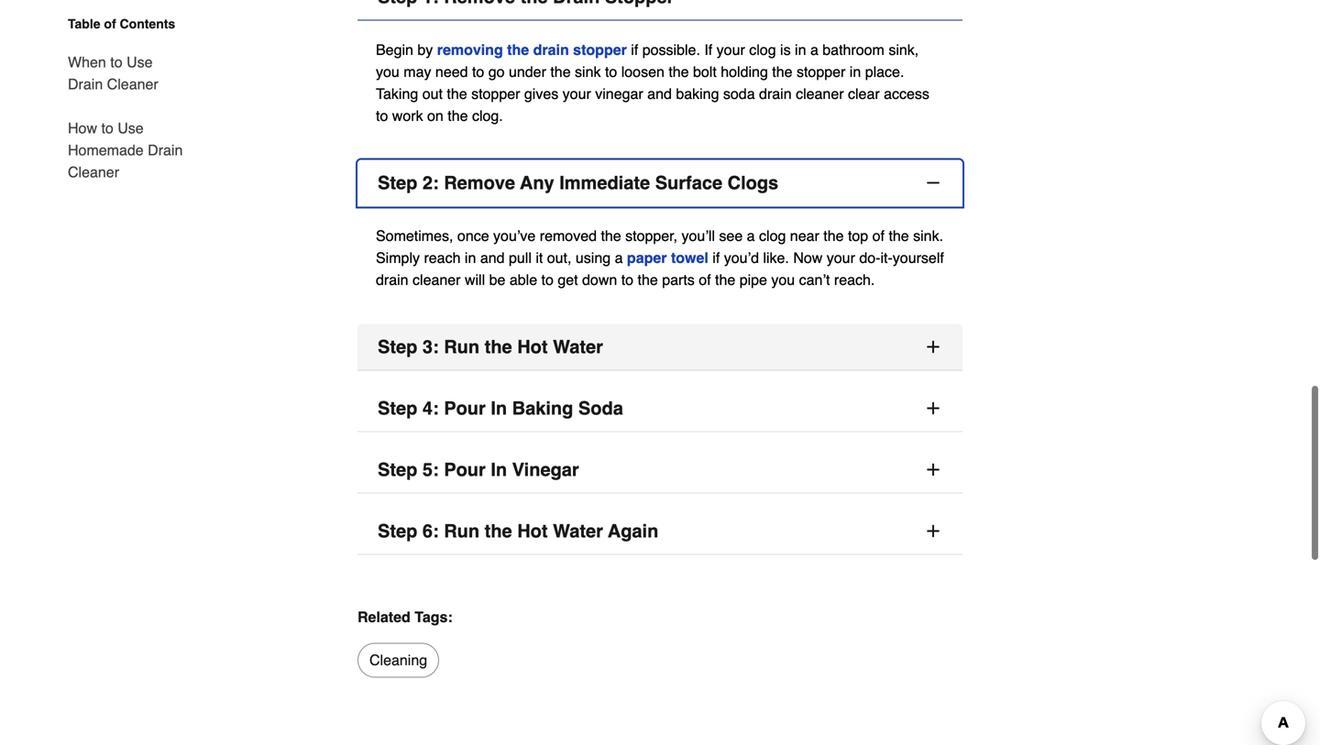 Task type: locate. For each thing, give the bounding box(es) containing it.
hot for 3:
[[518, 337, 548, 358]]

0 vertical spatial in
[[795, 41, 807, 58]]

2 vertical spatial of
[[699, 271, 711, 288]]

0 horizontal spatial and
[[481, 249, 505, 266]]

2 vertical spatial your
[[827, 249, 856, 266]]

and down loosen
[[648, 85, 672, 102]]

2 water from the top
[[553, 521, 604, 542]]

cleaner down homemade
[[68, 164, 119, 181]]

2 plus image from the top
[[925, 399, 943, 418]]

drain right homemade
[[148, 142, 183, 159]]

drain
[[68, 76, 103, 93], [148, 142, 183, 159]]

your
[[717, 41, 746, 58], [563, 85, 591, 102], [827, 249, 856, 266]]

drain right soda
[[760, 85, 792, 102]]

your right the if
[[717, 41, 746, 58]]

holding
[[721, 63, 769, 80]]

to up homemade
[[101, 120, 114, 137]]

will
[[465, 271, 485, 288]]

your up "reach." at right top
[[827, 249, 856, 266]]

use inside when to use drain cleaner
[[127, 54, 153, 71]]

water left again
[[553, 521, 604, 542]]

0 horizontal spatial stopper
[[472, 85, 521, 102]]

drain down when
[[68, 76, 103, 93]]

you've
[[494, 227, 536, 244]]

3 step from the top
[[378, 398, 418, 419]]

0 vertical spatial hot
[[518, 337, 548, 358]]

2 vertical spatial a
[[615, 249, 623, 266]]

your down sink
[[563, 85, 591, 102]]

0 vertical spatial and
[[648, 85, 672, 102]]

and
[[648, 85, 672, 102], [481, 249, 505, 266]]

pour right 4:
[[444, 398, 486, 419]]

0 vertical spatial a
[[811, 41, 819, 58]]

use up homemade
[[118, 120, 144, 137]]

may
[[404, 63, 432, 80]]

0 vertical spatial water
[[553, 337, 604, 358]]

step inside step 4: pour in baking soda button
[[378, 398, 418, 419]]

0 vertical spatial run
[[444, 337, 480, 358]]

step
[[378, 172, 418, 193], [378, 337, 418, 358], [378, 398, 418, 419], [378, 459, 418, 481], [378, 521, 418, 542]]

1 vertical spatial your
[[563, 85, 591, 102]]

drain up the under
[[534, 41, 569, 58]]

2 horizontal spatial in
[[850, 63, 862, 80]]

if
[[631, 41, 639, 58], [713, 249, 720, 266]]

can't
[[800, 271, 831, 288]]

sink,
[[889, 41, 919, 58]]

plus image for step 6: run the hot water again
[[925, 522, 943, 541]]

hot up baking
[[518, 337, 548, 358]]

you inside if possible. if your clog is in a bathroom sink, you may need to go under the sink to loosen the bolt holding the stopper in place. taking out the stopper gives your vinegar and baking soda drain cleaner clear access to work on the clog.
[[376, 63, 400, 80]]

a right is
[[811, 41, 819, 58]]

the left top
[[824, 227, 844, 244]]

1 horizontal spatial drain
[[148, 142, 183, 159]]

tags:
[[415, 609, 453, 626]]

water inside button
[[553, 337, 604, 358]]

the down possible. in the top of the page
[[669, 63, 689, 80]]

run inside button
[[444, 337, 480, 358]]

1 horizontal spatial drain
[[534, 41, 569, 58]]

cleaner inside if possible. if your clog is in a bathroom sink, you may need to go under the sink to loosen the bolt holding the stopper in place. taking out the stopper gives your vinegar and baking soda drain cleaner clear access to work on the clog.
[[796, 85, 844, 102]]

stopper down bathroom
[[797, 63, 846, 80]]

go
[[489, 63, 505, 80]]

2:
[[423, 172, 439, 193]]

see
[[720, 227, 743, 244]]

step inside step 6: run the hot water again "button"
[[378, 521, 418, 542]]

a right 'using' on the left top
[[615, 249, 623, 266]]

place.
[[866, 63, 905, 80]]

1 run from the top
[[444, 337, 480, 358]]

0 vertical spatial drain
[[68, 76, 103, 93]]

in for baking
[[491, 398, 507, 419]]

1 vertical spatial in
[[850, 63, 862, 80]]

if left you'd
[[713, 249, 720, 266]]

water for step 6: run the hot water again
[[553, 521, 604, 542]]

2 vertical spatial drain
[[376, 271, 409, 288]]

step left 6:
[[378, 521, 418, 542]]

step inside step 3: run the hot water button
[[378, 337, 418, 358]]

plus image for step 4: pour in baking soda
[[925, 399, 943, 418]]

if inside if you'd like. now your do-it-yourself drain cleaner will be able to get down to the parts of the pipe you can't reach.
[[713, 249, 720, 266]]

2 run from the top
[[444, 521, 480, 542]]

pour inside button
[[444, 398, 486, 419]]

1 horizontal spatial cleaner
[[796, 85, 844, 102]]

2 vertical spatial in
[[465, 249, 476, 266]]

0 vertical spatial use
[[127, 54, 153, 71]]

again
[[608, 521, 659, 542]]

1 vertical spatial run
[[444, 521, 480, 542]]

hot down the vinegar
[[518, 521, 548, 542]]

0 vertical spatial in
[[491, 398, 507, 419]]

step 2: remove any immediate surface clogs
[[378, 172, 779, 193]]

pull
[[509, 249, 532, 266]]

1 vertical spatial of
[[873, 227, 885, 244]]

water up the soda
[[553, 337, 604, 358]]

to inside when to use drain cleaner
[[110, 54, 123, 71]]

clog inside sometimes, once you've removed the stopper, you'll see a clog near the top of the sink. simply reach in and pull it out, using a
[[760, 227, 786, 244]]

clogs
[[728, 172, 779, 193]]

in left baking
[[491, 398, 507, 419]]

4 plus image from the top
[[925, 522, 943, 541]]

0 horizontal spatial in
[[465, 249, 476, 266]]

2 horizontal spatial stopper
[[797, 63, 846, 80]]

if inside if possible. if your clog is in a bathroom sink, you may need to go under the sink to loosen the bolt holding the stopper in place. taking out the stopper gives your vinegar and baking soda drain cleaner clear access to work on the clog.
[[631, 41, 639, 58]]

step left 5:
[[378, 459, 418, 481]]

2 horizontal spatial of
[[873, 227, 885, 244]]

1 vertical spatial stopper
[[797, 63, 846, 80]]

drain down simply
[[376, 271, 409, 288]]

1 horizontal spatial if
[[713, 249, 720, 266]]

water
[[553, 337, 604, 358], [553, 521, 604, 542]]

table
[[68, 17, 100, 31]]

now
[[794, 249, 823, 266]]

run right 3:
[[444, 337, 480, 358]]

your inside if you'd like. now your do-it-yourself drain cleaner will be able to get down to the parts of the pipe you can't reach.
[[827, 249, 856, 266]]

clog inside if possible. if your clog is in a bathroom sink, you may need to go under the sink to loosen the bolt holding the stopper in place. taking out the stopper gives your vinegar and baking soda drain cleaner clear access to work on the clog.
[[750, 41, 777, 58]]

water for step 3: run the hot water
[[553, 337, 604, 358]]

stopper up sink
[[573, 41, 627, 58]]

drain
[[534, 41, 569, 58], [760, 85, 792, 102], [376, 271, 409, 288]]

1 horizontal spatial you
[[772, 271, 795, 288]]

in right is
[[795, 41, 807, 58]]

0 vertical spatial your
[[717, 41, 746, 58]]

0 vertical spatial you
[[376, 63, 400, 80]]

plus image
[[925, 338, 943, 356], [925, 399, 943, 418], [925, 461, 943, 479], [925, 522, 943, 541]]

if up loosen
[[631, 41, 639, 58]]

cleaning link
[[358, 643, 440, 678]]

the up "step 4: pour in baking soda"
[[485, 337, 512, 358]]

1 horizontal spatial of
[[699, 271, 711, 288]]

1 hot from the top
[[518, 337, 548, 358]]

1 vertical spatial drain
[[760, 85, 792, 102]]

to left get
[[542, 271, 554, 288]]

the
[[507, 41, 529, 58], [551, 63, 571, 80], [669, 63, 689, 80], [773, 63, 793, 80], [447, 85, 467, 102], [448, 107, 468, 124], [601, 227, 622, 244], [824, 227, 844, 244], [889, 227, 910, 244], [638, 271, 658, 288], [716, 271, 736, 288], [485, 337, 512, 358], [485, 521, 512, 542]]

hot inside "button"
[[518, 521, 548, 542]]

use inside how to use homemade drain cleaner
[[118, 120, 144, 137]]

step inside step 2: remove any immediate surface clogs button
[[378, 172, 418, 193]]

using
[[576, 249, 611, 266]]

1 horizontal spatial and
[[648, 85, 672, 102]]

1 vertical spatial pour
[[444, 459, 486, 481]]

1 horizontal spatial a
[[747, 227, 755, 244]]

stopper down go
[[472, 85, 521, 102]]

cleaner inside when to use drain cleaner
[[107, 76, 158, 93]]

hot inside button
[[518, 337, 548, 358]]

1 step from the top
[[378, 172, 418, 193]]

0 horizontal spatial of
[[104, 17, 116, 31]]

1 vertical spatial and
[[481, 249, 505, 266]]

in down once
[[465, 249, 476, 266]]

1 water from the top
[[553, 337, 604, 358]]

0 horizontal spatial cleaner
[[413, 271, 461, 288]]

5 step from the top
[[378, 521, 418, 542]]

plus image inside the step 5: pour in vinegar button
[[925, 461, 943, 479]]

0 vertical spatial clog
[[750, 41, 777, 58]]

0 vertical spatial cleaner
[[796, 85, 844, 102]]

surface
[[656, 172, 723, 193]]

cleaner down reach
[[413, 271, 461, 288]]

if possible. if your clog is in a bathroom sink, you may need to go under the sink to loosen the bolt holding the stopper in place. taking out the stopper gives your vinegar and baking soda drain cleaner clear access to work on the clog.
[[376, 41, 930, 124]]

of right top
[[873, 227, 885, 244]]

sink
[[575, 63, 601, 80]]

2 pour from the top
[[444, 459, 486, 481]]

to right when
[[110, 54, 123, 71]]

2 hot from the top
[[518, 521, 548, 542]]

step inside the step 5: pour in vinegar button
[[378, 459, 418, 481]]

the left sink
[[551, 63, 571, 80]]

1 vertical spatial water
[[553, 521, 604, 542]]

cleaner left clear
[[796, 85, 844, 102]]

plus image inside step 6: run the hot water again "button"
[[925, 522, 943, 541]]

you down begin
[[376, 63, 400, 80]]

the right the on
[[448, 107, 468, 124]]

reach.
[[835, 271, 875, 288]]

step 5: pour in vinegar button
[[358, 447, 963, 494]]

5:
[[423, 459, 439, 481]]

2 horizontal spatial drain
[[760, 85, 792, 102]]

2 horizontal spatial a
[[811, 41, 819, 58]]

1 pour from the top
[[444, 398, 486, 419]]

1 vertical spatial hot
[[518, 521, 548, 542]]

the down you'd
[[716, 271, 736, 288]]

and inside sometimes, once you've removed the stopper, you'll see a clog near the top of the sink. simply reach in and pull it out, using a
[[481, 249, 505, 266]]

step 2: remove any immediate surface clogs button
[[358, 160, 963, 207]]

a
[[811, 41, 819, 58], [747, 227, 755, 244], [615, 249, 623, 266]]

pour inside button
[[444, 459, 486, 481]]

step 4: pour in baking soda
[[378, 398, 624, 419]]

1 vertical spatial if
[[713, 249, 720, 266]]

3:
[[423, 337, 439, 358]]

of right parts
[[699, 271, 711, 288]]

plus image inside step 3: run the hot water button
[[925, 338, 943, 356]]

0 vertical spatial cleaner
[[107, 76, 158, 93]]

to left work at left
[[376, 107, 388, 124]]

6:
[[423, 521, 439, 542]]

0 horizontal spatial you
[[376, 63, 400, 80]]

step left 2: in the left of the page
[[378, 172, 418, 193]]

use down contents
[[127, 54, 153, 71]]

cleaner
[[796, 85, 844, 102], [413, 271, 461, 288]]

it
[[536, 249, 543, 266]]

run inside "button"
[[444, 521, 480, 542]]

step for step 2: remove any immediate surface clogs
[[378, 172, 418, 193]]

the down step 5: pour in vinegar
[[485, 521, 512, 542]]

the up 'using' on the left top
[[601, 227, 622, 244]]

yourself
[[893, 249, 945, 266]]

1 vertical spatial you
[[772, 271, 795, 288]]

paper towel
[[627, 249, 709, 266]]

use
[[127, 54, 153, 71], [118, 120, 144, 137]]

run right 6:
[[444, 521, 480, 542]]

3 plus image from the top
[[925, 461, 943, 479]]

in left the vinegar
[[491, 459, 507, 481]]

out,
[[547, 249, 572, 266]]

in inside button
[[491, 459, 507, 481]]

the inside button
[[485, 337, 512, 358]]

the down the 'need'
[[447, 85, 467, 102]]

step left 4:
[[378, 398, 418, 419]]

if for paper towel
[[713, 249, 720, 266]]

pour for 5:
[[444, 459, 486, 481]]

of inside if you'd like. now your do-it-yourself drain cleaner will be able to get down to the parts of the pipe you can't reach.
[[699, 271, 711, 288]]

0 horizontal spatial drain
[[68, 76, 103, 93]]

1 vertical spatial a
[[747, 227, 755, 244]]

of right 'table' on the left top of page
[[104, 17, 116, 31]]

0 vertical spatial if
[[631, 41, 639, 58]]

use for cleaner
[[127, 54, 153, 71]]

cleaner
[[107, 76, 158, 93], [68, 164, 119, 181]]

to
[[110, 54, 123, 71], [472, 63, 485, 80], [605, 63, 618, 80], [376, 107, 388, 124], [101, 120, 114, 137], [542, 271, 554, 288], [622, 271, 634, 288]]

1 vertical spatial use
[[118, 120, 144, 137]]

in
[[795, 41, 807, 58], [850, 63, 862, 80], [465, 249, 476, 266]]

1 vertical spatial cleaner
[[413, 271, 461, 288]]

2 vertical spatial stopper
[[472, 85, 521, 102]]

loosen
[[622, 63, 665, 80]]

on
[[427, 107, 444, 124]]

2 step from the top
[[378, 337, 418, 358]]

in inside sometimes, once you've removed the stopper, you'll see a clog near the top of the sink. simply reach in and pull it out, using a
[[465, 249, 476, 266]]

0 horizontal spatial your
[[563, 85, 591, 102]]

how
[[68, 120, 97, 137]]

0 vertical spatial of
[[104, 17, 116, 31]]

run for 6:
[[444, 521, 480, 542]]

when to use drain cleaner link
[[68, 40, 191, 106]]

1 vertical spatial drain
[[148, 142, 183, 159]]

you inside if you'd like. now your do-it-yourself drain cleaner will be able to get down to the parts of the pipe you can't reach.
[[772, 271, 795, 288]]

in
[[491, 398, 507, 419], [491, 459, 507, 481]]

1 vertical spatial clog
[[760, 227, 786, 244]]

begin
[[376, 41, 414, 58]]

step left 3:
[[378, 337, 418, 358]]

pour right 5:
[[444, 459, 486, 481]]

the down the paper
[[638, 271, 658, 288]]

the up the under
[[507, 41, 529, 58]]

hot
[[518, 337, 548, 358], [518, 521, 548, 542]]

plus image inside step 4: pour in baking soda button
[[925, 399, 943, 418]]

0 horizontal spatial drain
[[376, 271, 409, 288]]

1 horizontal spatial stopper
[[573, 41, 627, 58]]

in inside button
[[491, 398, 507, 419]]

of inside sometimes, once you've removed the stopper, you'll see a clog near the top of the sink. simply reach in and pull it out, using a
[[873, 227, 885, 244]]

0 vertical spatial pour
[[444, 398, 486, 419]]

of
[[104, 17, 116, 31], [873, 227, 885, 244], [699, 271, 711, 288]]

a right "see"
[[747, 227, 755, 244]]

cleaner up how to use homemade drain cleaner link
[[107, 76, 158, 93]]

2 horizontal spatial your
[[827, 249, 856, 266]]

you down like.
[[772, 271, 795, 288]]

top
[[848, 227, 869, 244]]

0 horizontal spatial if
[[631, 41, 639, 58]]

simply
[[376, 249, 420, 266]]

1 vertical spatial in
[[491, 459, 507, 481]]

4 step from the top
[[378, 459, 418, 481]]

vinegar
[[596, 85, 644, 102]]

minus image
[[925, 174, 943, 192]]

in for vinegar
[[491, 459, 507, 481]]

1 vertical spatial cleaner
[[68, 164, 119, 181]]

remove
[[444, 172, 516, 193]]

clog left is
[[750, 41, 777, 58]]

run
[[444, 337, 480, 358], [444, 521, 480, 542]]

1 in from the top
[[491, 398, 507, 419]]

and up be
[[481, 249, 505, 266]]

sink.
[[914, 227, 944, 244]]

2 in from the top
[[491, 459, 507, 481]]

to right sink
[[605, 63, 618, 80]]

in down bathroom
[[850, 63, 862, 80]]

clog up like.
[[760, 227, 786, 244]]

1 plus image from the top
[[925, 338, 943, 356]]

water inside "button"
[[553, 521, 604, 542]]



Task type: describe. For each thing, give the bounding box(es) containing it.
step for step 3: run the hot water
[[378, 337, 418, 358]]

plus image for step 5: pour in vinegar
[[925, 461, 943, 479]]

drain inside how to use homemade drain cleaner
[[148, 142, 183, 159]]

step 3: run the hot water
[[378, 337, 604, 358]]

step for step 5: pour in vinegar
[[378, 459, 418, 481]]

paper towel link
[[627, 249, 709, 266]]

the down is
[[773, 63, 793, 80]]

any
[[520, 172, 555, 193]]

table of contents
[[68, 17, 175, 31]]

step 6: run the hot water again
[[378, 521, 659, 542]]

if
[[705, 41, 713, 58]]

do-
[[860, 249, 881, 266]]

0 vertical spatial stopper
[[573, 41, 627, 58]]

you'd
[[724, 249, 760, 266]]

drain inside if possible. if your clog is in a bathroom sink, you may need to go under the sink to loosen the bolt holding the stopper in place. taking out the stopper gives your vinegar and baking soda drain cleaner clear access to work on the clog.
[[760, 85, 792, 102]]

step 5: pour in vinegar
[[378, 459, 579, 481]]

pipe
[[740, 271, 768, 288]]

sometimes,
[[376, 227, 454, 244]]

0 vertical spatial drain
[[534, 41, 569, 58]]

parts
[[662, 271, 695, 288]]

of inside table of contents element
[[104, 17, 116, 31]]

clear
[[849, 85, 880, 102]]

step 4: pour in baking soda button
[[358, 386, 963, 432]]

pour for 4:
[[444, 398, 486, 419]]

gives
[[525, 85, 559, 102]]

be
[[489, 271, 506, 288]]

removing the drain stopper link
[[437, 41, 627, 58]]

bolt
[[694, 63, 717, 80]]

the inside "button"
[[485, 521, 512, 542]]

plus image for step 3: run the hot water
[[925, 338, 943, 356]]

towel
[[671, 249, 709, 266]]

and inside if possible. if your clog is in a bathroom sink, you may need to go under the sink to loosen the bolt holding the stopper in place. taking out the stopper gives your vinegar and baking soda drain cleaner clear access to work on the clog.
[[648, 85, 672, 102]]

access
[[884, 85, 930, 102]]

paper
[[627, 249, 667, 266]]

you'll
[[682, 227, 715, 244]]

under
[[509, 63, 547, 80]]

0 horizontal spatial a
[[615, 249, 623, 266]]

cleaner inside how to use homemade drain cleaner
[[68, 164, 119, 181]]

homemade
[[68, 142, 144, 159]]

contents
[[120, 17, 175, 31]]

table of contents element
[[53, 15, 191, 183]]

bathroom
[[823, 41, 885, 58]]

like.
[[764, 249, 790, 266]]

get
[[558, 271, 578, 288]]

clog.
[[472, 107, 503, 124]]

to inside how to use homemade drain cleaner
[[101, 120, 114, 137]]

run for 3:
[[444, 337, 480, 358]]

if you'd like. now your do-it-yourself drain cleaner will be able to get down to the parts of the pipe you can't reach.
[[376, 249, 945, 288]]

by
[[418, 41, 433, 58]]

stopper,
[[626, 227, 678, 244]]

vinegar
[[512, 459, 579, 481]]

hot for 6:
[[518, 521, 548, 542]]

to right down
[[622, 271, 634, 288]]

how to use homemade drain cleaner
[[68, 120, 183, 181]]

1 horizontal spatial your
[[717, 41, 746, 58]]

1 horizontal spatial in
[[795, 41, 807, 58]]

use for drain
[[118, 120, 144, 137]]

if for removing the drain stopper
[[631, 41, 639, 58]]

down
[[583, 271, 618, 288]]

soda
[[724, 85, 756, 102]]

how to use homemade drain cleaner link
[[68, 106, 191, 183]]

soda
[[579, 398, 624, 419]]

able
[[510, 271, 538, 288]]

cleaner inside if you'd like. now your do-it-yourself drain cleaner will be able to get down to the parts of the pipe you can't reach.
[[413, 271, 461, 288]]

step 3: run the hot water button
[[358, 324, 963, 371]]

out
[[423, 85, 443, 102]]

begin by removing the drain stopper
[[376, 41, 627, 58]]

work
[[392, 107, 423, 124]]

when
[[68, 54, 106, 71]]

drain inside if you'd like. now your do-it-yourself drain cleaner will be able to get down to the parts of the pipe you can't reach.
[[376, 271, 409, 288]]

4:
[[423, 398, 439, 419]]

to left go
[[472, 63, 485, 80]]

need
[[436, 63, 468, 80]]

cleaning
[[370, 652, 428, 669]]

it-
[[881, 249, 893, 266]]

step 6: run the hot water again button
[[358, 509, 963, 555]]

immediate
[[560, 172, 651, 193]]

baking
[[676, 85, 720, 102]]

when to use drain cleaner
[[68, 54, 158, 93]]

near
[[791, 227, 820, 244]]

related tags:
[[358, 609, 453, 626]]

drain inside when to use drain cleaner
[[68, 76, 103, 93]]

removing
[[437, 41, 503, 58]]

baking
[[512, 398, 574, 419]]

reach
[[424, 249, 461, 266]]

the up it- at the top right
[[889, 227, 910, 244]]

taking
[[376, 85, 419, 102]]

once
[[458, 227, 489, 244]]

step for step 6: run the hot water again
[[378, 521, 418, 542]]

a inside if possible. if your clog is in a bathroom sink, you may need to go under the sink to loosen the bolt holding the stopper in place. taking out the stopper gives your vinegar and baking soda drain cleaner clear access to work on the clog.
[[811, 41, 819, 58]]

removed
[[540, 227, 597, 244]]

possible.
[[643, 41, 701, 58]]

step for step 4: pour in baking soda
[[378, 398, 418, 419]]

is
[[781, 41, 791, 58]]



Task type: vqa. For each thing, say whether or not it's contained in the screenshot.
cleaner to the bottom
yes



